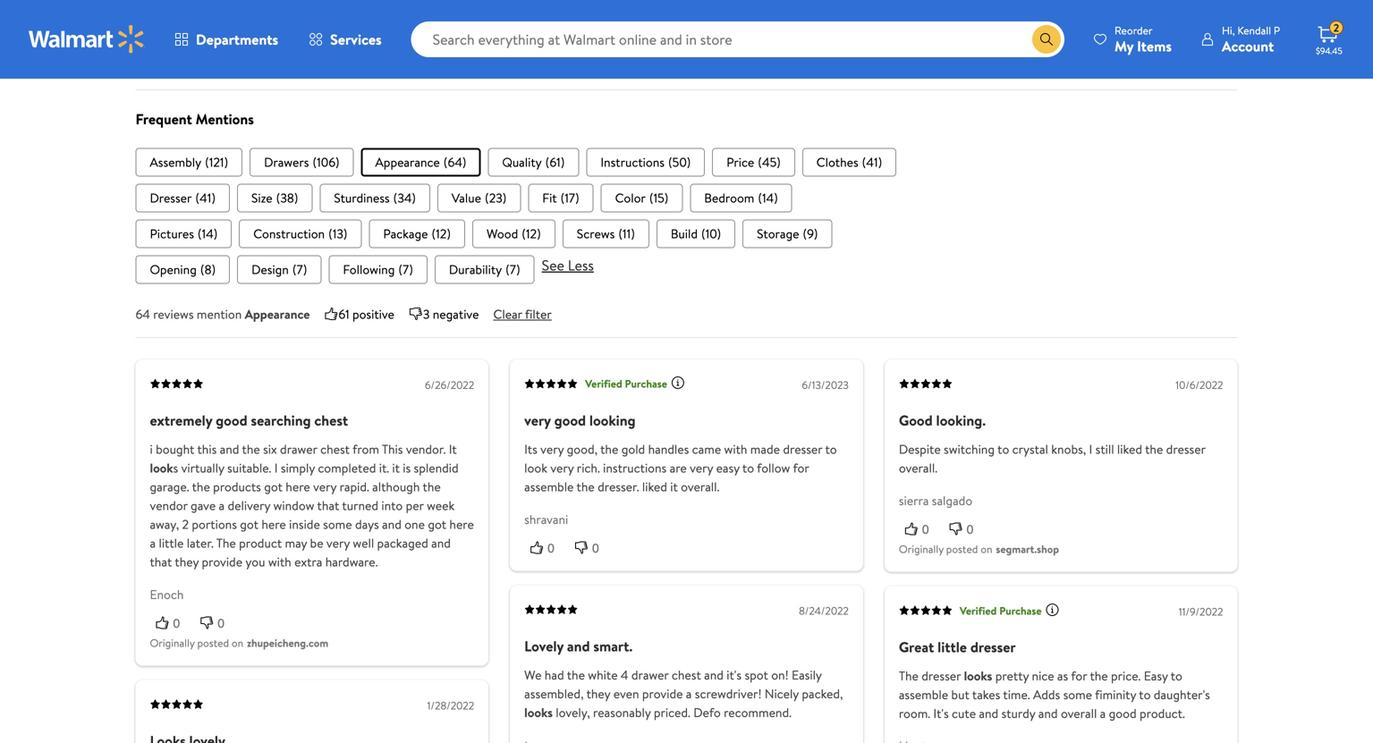 Task type: describe. For each thing, give the bounding box(es) containing it.
64 reviews mention appearance
[[136, 305, 310, 323]]

3
[[423, 305, 430, 323]]

list item containing design
[[237, 255, 322, 284]]

sturdiness (34)
[[334, 189, 416, 207]]

rich.
[[577, 459, 600, 477]]

list item containing screws
[[563, 220, 649, 248]]

value
[[452, 189, 481, 207]]

list item containing construction
[[239, 220, 362, 248]]

list item containing price
[[712, 148, 795, 177]]

package
[[383, 225, 428, 242]]

filter
[[525, 305, 552, 323]]

list containing dresser
[[136, 184, 1238, 212]]

frequent mentions
[[136, 109, 254, 129]]

pictures (14)
[[150, 225, 218, 242]]

as
[[1058, 668, 1069, 685]]

on for looking.
[[981, 542, 993, 557]]

0 button up originally posted on segmart.shop
[[944, 520, 988, 538]]

list item containing opening
[[136, 255, 230, 284]]

(9)
[[803, 225, 818, 242]]

0 button down 'enoch'
[[150, 614, 194, 632]]

later.
[[187, 534, 214, 552]]

good for extremely
[[216, 411, 248, 430]]

week
[[427, 497, 455, 514]]

0 down 'enoch'
[[173, 616, 180, 631]]

still
[[1096, 441, 1115, 458]]

it.
[[379, 459, 389, 477]]

here up product
[[262, 516, 286, 533]]

product.
[[1140, 705, 1185, 723]]

(7) for design (7)
[[292, 261, 307, 278]]

adds
[[1033, 686, 1061, 704]]

extremely
[[150, 411, 212, 430]]

a right gave at the bottom of page
[[219, 497, 225, 514]]

recommend.
[[724, 704, 792, 722]]

design (7)
[[252, 261, 307, 278]]

services
[[330, 30, 382, 49]]

per
[[406, 497, 424, 514]]

dresser
[[150, 189, 192, 207]]

provide inside s virtually suitable. i simply completed it. it is splendid garage. the products got here very rapid. although the vendor gave a delivery window that turned into per week away, 2 portions got here inside some days and one got here a little later. the product may be very well packaged and that they provide you with extra hardware.
[[202, 553, 243, 571]]

very right be
[[327, 534, 350, 552]]

list containing pictures
[[136, 220, 1238, 248]]

gold
[[622, 441, 645, 458]]

(14) for bedroom (14)
[[758, 189, 778, 207]]

assembly
[[150, 153, 201, 171]]

walmart image
[[29, 25, 145, 54]]

i inside s virtually suitable. i simply completed it. it is splendid garage. the products got here very rapid. although the vendor gave a delivery window that turned into per week away, 2 portions got here inside some days and one got here a little later. the product may be very well packaged and that they provide you with extra hardware.
[[274, 459, 278, 477]]

cute
[[952, 705, 976, 723]]

s virtually suitable. i simply completed it. it is splendid garage. the products got here very rapid. although the vendor gave a delivery window that turned into per week away, 2 portions got here inside some days and one got here a little later. the product may be very well packaged and that they provide you with extra hardware.
[[150, 459, 474, 571]]

drawer inside the we had the white 4 drawer chest and it's spot on! easily assembled, they even provide a screwdriver! nicely packed, looks lovely, reasonably priced. defo recommend.
[[632, 667, 669, 684]]

quality (61)
[[502, 153, 565, 171]]

little inside s virtually suitable. i simply completed it. it is splendid garage. the products got here very rapid. although the vendor gave a delivery window that turned into per week away, 2 portions got here inside some days and one got here a little later. the product may be very well packaged and that they provide you with extra hardware.
[[159, 534, 184, 552]]

verified purchase for very good looking
[[585, 376, 667, 391]]

dresser inside despite switching to crystal knobs, i still liked the dresser overall.
[[1167, 441, 1206, 458]]

0 down dresser. on the bottom left of the page
[[592, 541, 599, 556]]

list item containing appearance
[[361, 148, 481, 177]]

drawers (106)
[[264, 153, 340, 171]]

and down week at the left of page
[[431, 534, 451, 552]]

verified purchase for great little dresser
[[960, 603, 1042, 619]]

list item containing pictures
[[136, 220, 232, 248]]

assemble inside its very good, the gold handles came with made dresser to look very rich. instructions are very easy to follow for assemble the dresser. liked it overall.
[[524, 478, 574, 496]]

i bought this and the six drawer chest from this vendor. it look
[[150, 441, 457, 477]]

list containing assembly
[[136, 148, 1238, 177]]

list item containing storage
[[743, 220, 833, 248]]

purchase for very good looking
[[625, 376, 667, 391]]

quality
[[502, 153, 542, 171]]

list item containing fit
[[528, 184, 594, 212]]

into
[[382, 497, 403, 514]]

i inside despite switching to crystal knobs, i still liked the dresser overall.
[[1089, 441, 1093, 458]]

for inside its very good, the gold handles came with made dresser to look very rich. instructions are very easy to follow for assemble the dresser. liked it overall.
[[793, 459, 809, 477]]

a inside pretty nice as for the price.  easy to assemble but takes time.  adds some fiminity to daughter's room.  it's cute and sturdy and overall a good product.
[[1100, 705, 1106, 723]]

lovely,
[[556, 704, 590, 722]]

here down simply
[[286, 478, 310, 496]]

it inside s virtually suitable. i simply completed it. it is splendid garage. the products got here very rapid. although the vendor gave a delivery window that turned into per week away, 2 portions got here inside some days and one got here a little later. the product may be very well packaged and that they provide you with extra hardware.
[[392, 459, 400, 477]]

reasonably
[[593, 704, 651, 722]]

good for very
[[554, 411, 586, 430]]

packed,
[[802, 686, 843, 703]]

splendid
[[414, 459, 459, 477]]

looks inside the we had the white 4 drawer chest and it's spot on! easily assembled, they even provide a screwdriver! nicely packed, looks lovely, reasonably priced. defo recommend.
[[524, 704, 553, 722]]

instructions (50)
[[601, 153, 691, 171]]

very right its
[[541, 441, 564, 458]]

list item containing quality
[[488, 148, 579, 177]]

with inside s virtually suitable. i simply completed it. it is splendid garage. the products got here very rapid. although the vendor gave a delivery window that turned into per week away, 2 portions got here inside some days and one got here a little later. the product may be very well packaged and that they provide you with extra hardware.
[[268, 553, 291, 571]]

items
[[1137, 36, 1172, 56]]

size (38)
[[251, 189, 298, 207]]

completed
[[318, 459, 376, 477]]

6/26/2022
[[425, 377, 474, 393]]

hi,
[[1222, 23, 1235, 38]]

(34)
[[393, 189, 416, 207]]

(50)
[[668, 153, 691, 171]]

purchase for great little dresser
[[1000, 603, 1042, 619]]

list item containing sturdiness
[[320, 184, 430, 212]]

(41) for clothes (41)
[[862, 153, 882, 171]]

be
[[310, 534, 324, 552]]

here down week at the left of page
[[450, 516, 474, 533]]

garage.
[[150, 478, 189, 496]]

originally for extremely
[[150, 636, 195, 651]]

knobs,
[[1052, 441, 1086, 458]]

to inside despite switching to crystal knobs, i still liked the dresser overall.
[[998, 441, 1010, 458]]

$94.45
[[1316, 45, 1343, 57]]

drawer inside i bought this and the six drawer chest from this vendor. it look
[[280, 441, 317, 458]]

to right easy
[[743, 459, 754, 477]]

easy
[[1144, 668, 1168, 685]]

overall. inside despite switching to crystal knobs, i still liked the dresser overall.
[[899, 459, 938, 477]]

2 horizontal spatial got
[[428, 516, 447, 533]]

the down virtually
[[192, 478, 210, 496]]

it's
[[934, 705, 949, 723]]

came
[[692, 441, 721, 458]]

see less list
[[136, 255, 1238, 284]]

very up its
[[524, 411, 551, 430]]

(23)
[[485, 189, 507, 207]]

this
[[197, 441, 217, 458]]

products
[[213, 478, 261, 496]]

extremely good searching chest
[[150, 411, 348, 430]]

(14) for pictures (14)
[[198, 225, 218, 242]]

defo
[[694, 704, 721, 722]]

days
[[355, 516, 379, 533]]

mention
[[197, 305, 242, 323]]

the inside s virtually suitable. i simply completed it. it is splendid garage. the products got here very rapid. although the vendor gave a delivery window that turned into per week away, 2 portions got here inside some days and one got here a little later. the product may be very well packaged and that they provide you with extra hardware.
[[216, 534, 236, 552]]

see
[[542, 255, 565, 275]]

originally posted on segmart.shop
[[899, 542, 1059, 557]]

and inside the we had the white 4 drawer chest and it's spot on! easily assembled, they even provide a screwdriver! nicely packed, looks lovely, reasonably priced. defo recommend.
[[704, 667, 724, 684]]

turned
[[342, 497, 379, 514]]

1 horizontal spatial little
[[938, 638, 967, 657]]

list item containing package
[[369, 220, 465, 248]]

Search search field
[[411, 21, 1065, 57]]

1 horizontal spatial got
[[264, 478, 283, 496]]

the inside pretty nice as for the price.  easy to assemble but takes time.  adds some fiminity to daughter's room.  it's cute and sturdy and overall a good product.
[[1090, 668, 1108, 685]]

screws
[[577, 225, 615, 242]]

may
[[285, 534, 307, 552]]

0 button down sierra
[[899, 520, 944, 538]]

gave
[[191, 497, 216, 514]]

(106)
[[313, 153, 340, 171]]

4
[[621, 667, 629, 684]]

verified purchase information image
[[1046, 603, 1060, 618]]

product
[[239, 534, 282, 552]]

dresser (41)
[[150, 189, 216, 207]]

list item containing color
[[601, 184, 683, 212]]

enoch
[[150, 586, 184, 603]]

1 vertical spatial appearance
[[245, 305, 310, 323]]

list item containing size
[[237, 184, 313, 212]]

dresser up but in the right bottom of the page
[[922, 668, 961, 685]]

the down splendid
[[423, 478, 441, 496]]

one
[[405, 516, 425, 533]]

lovely
[[524, 637, 564, 657]]

(61)
[[546, 153, 565, 171]]

assemble inside pretty nice as for the price.  easy to assemble but takes time.  adds some fiminity to daughter's room.  it's cute and sturdy and overall a good product.
[[899, 686, 949, 704]]

screws (11)
[[577, 225, 635, 242]]

posted for looking.
[[946, 542, 978, 557]]

despite switching to crystal knobs, i still liked the dresser overall.
[[899, 441, 1206, 477]]

easily
[[792, 667, 822, 684]]

sturdy
[[1002, 705, 1036, 723]]

0 down sierra salgado
[[922, 522, 929, 537]]

it inside its very good, the gold handles came with made dresser to look very rich. instructions are very easy to follow for assemble the dresser. liked it overall.
[[670, 478, 678, 496]]

looking
[[590, 411, 636, 430]]

priced.
[[654, 704, 691, 722]]

room.
[[899, 705, 931, 723]]

well
[[353, 534, 374, 552]]

1 horizontal spatial appearance
[[375, 153, 440, 171]]

we
[[524, 667, 542, 684]]

0 button down dresser. on the bottom left of the page
[[569, 539, 614, 557]]

list item containing following
[[329, 255, 428, 284]]

(41) for dresser (41)
[[195, 189, 216, 207]]

handles
[[648, 441, 689, 458]]

on!
[[771, 667, 789, 684]]

and down into
[[382, 516, 402, 533]]

(7) for following (7)
[[399, 261, 413, 278]]

very down completed
[[313, 478, 337, 496]]

to down the easy
[[1139, 686, 1151, 704]]

on for good
[[232, 636, 243, 651]]



Task type: vqa. For each thing, say whether or not it's contained in the screenshot.


Task type: locate. For each thing, give the bounding box(es) containing it.
0 horizontal spatial assemble
[[524, 478, 574, 496]]

they inside s virtually suitable. i simply completed it. it is splendid garage. the products got here very rapid. although the vendor gave a delivery window that turned into per week away, 2 portions got here inside some days and one got here a little later. the product may be very well packaged and that they provide you with extra hardware.
[[175, 553, 199, 571]]

that up the inside
[[317, 497, 339, 514]]

0 vertical spatial overall.
[[899, 459, 938, 477]]

very good looking
[[524, 411, 636, 430]]

the
[[242, 441, 260, 458], [601, 441, 619, 458], [1145, 441, 1164, 458], [192, 478, 210, 496], [423, 478, 441, 496], [577, 478, 595, 496], [567, 667, 585, 684], [1090, 668, 1108, 685]]

good inside pretty nice as for the price.  easy to assemble but takes time.  adds some fiminity to daughter's room.  it's cute and sturdy and overall a good product.
[[1109, 705, 1137, 723]]

shravani
[[524, 511, 568, 528]]

(8)
[[200, 261, 216, 278]]

list up see less "list"
[[136, 220, 1238, 248]]

and
[[220, 441, 239, 458], [382, 516, 402, 533], [431, 534, 451, 552], [567, 637, 590, 657], [704, 667, 724, 684], [979, 705, 999, 723], [1039, 705, 1058, 723]]

white
[[588, 667, 618, 684]]

overall. down despite
[[899, 459, 938, 477]]

good up the this
[[216, 411, 248, 430]]

1 vertical spatial chest
[[320, 441, 350, 458]]

pictures
[[150, 225, 194, 242]]

1 vertical spatial posted
[[197, 636, 229, 651]]

1 vertical spatial looks
[[524, 704, 553, 722]]

for
[[793, 459, 809, 477], [1071, 668, 1087, 685]]

despite
[[899, 441, 941, 458]]

list item down "bedroom (14)"
[[743, 220, 833, 248]]

list item down instructions (50)
[[601, 184, 683, 212]]

posted for good
[[197, 636, 229, 651]]

made
[[751, 441, 780, 458]]

a
[[219, 497, 225, 514], [150, 534, 156, 552], [686, 686, 692, 703], [1100, 705, 1106, 723]]

0 vertical spatial it
[[392, 459, 400, 477]]

list item down (23)
[[472, 220, 555, 248]]

chest inside i bought this and the six drawer chest from this vendor. it look
[[320, 441, 350, 458]]

it left is
[[392, 459, 400, 477]]

easy
[[716, 459, 740, 477]]

1 horizontal spatial overall.
[[899, 459, 938, 477]]

for inside pretty nice as for the price.  easy to assemble but takes time.  adds some fiminity to daughter's room.  it's cute and sturdy and overall a good product.
[[1071, 668, 1087, 685]]

1 horizontal spatial drawer
[[632, 667, 669, 684]]

inside
[[289, 516, 320, 533]]

very down came
[[690, 459, 713, 477]]

8/24/2022
[[799, 604, 849, 619]]

64
[[136, 305, 150, 323]]

0 up originally posted on segmart.shop
[[967, 522, 974, 537]]

1 horizontal spatial the
[[899, 668, 919, 685]]

1 horizontal spatial provide
[[642, 686, 683, 703]]

reorder my items
[[1115, 23, 1172, 56]]

departments
[[196, 30, 278, 49]]

a down away,
[[150, 534, 156, 552]]

list item up less
[[563, 220, 649, 248]]

0 vertical spatial assemble
[[524, 478, 574, 496]]

2 look from the left
[[524, 459, 548, 477]]

list
[[136, 148, 1238, 177], [136, 184, 1238, 212], [136, 220, 1238, 248]]

provide inside the we had the white 4 drawer chest and it's spot on! easily assembled, they even provide a screwdriver! nicely packed, looks lovely, reasonably priced. defo recommend.
[[642, 686, 683, 703]]

got down delivery
[[240, 516, 259, 533]]

provide up priced. on the bottom
[[642, 686, 683, 703]]

(7) right design
[[292, 261, 307, 278]]

1 horizontal spatial that
[[317, 497, 339, 514]]

0 horizontal spatial (7)
[[292, 261, 307, 278]]

verified for dresser
[[960, 603, 997, 619]]

reviews
[[153, 305, 194, 323]]

appearance
[[375, 153, 440, 171], [245, 305, 310, 323]]

liked inside its very good, the gold handles came with made dresser to look very rich. instructions are very easy to follow for assemble the dresser. liked it overall.
[[642, 478, 667, 496]]

(41) right clothes
[[862, 153, 882, 171]]

1 horizontal spatial good
[[554, 411, 586, 430]]

a inside the we had the white 4 drawer chest and it's spot on! easily assembled, they even provide a screwdriver! nicely packed, looks lovely, reasonably priced. defo recommend.
[[686, 686, 692, 703]]

1 horizontal spatial 2
[[1334, 20, 1340, 36]]

chest up i bought this and the six drawer chest from this vendor. it look
[[314, 411, 348, 430]]

the left gold
[[601, 441, 619, 458]]

and inside i bought this and the six drawer chest from this vendor. it look
[[220, 441, 239, 458]]

the inside the we had the white 4 drawer chest and it's spot on! easily assembled, they even provide a screwdriver! nicely packed, looks lovely, reasonably priced. defo recommend.
[[567, 667, 585, 684]]

verified up looking
[[585, 376, 622, 391]]

you
[[246, 553, 265, 571]]

1 vertical spatial provide
[[642, 686, 683, 703]]

0 horizontal spatial it
[[392, 459, 400, 477]]

departments button
[[159, 18, 294, 61]]

originally for good
[[899, 542, 944, 557]]

list item containing clothes
[[802, 148, 897, 177]]

list item containing build
[[657, 220, 736, 248]]

they down white
[[587, 686, 611, 703]]

1 vertical spatial on
[[232, 636, 243, 651]]

very left rich.
[[551, 459, 574, 477]]

good down the fiminity
[[1109, 705, 1137, 723]]

wood (12)
[[487, 225, 541, 242]]

little up the dresser looks
[[938, 638, 967, 657]]

with
[[724, 441, 748, 458], [268, 553, 291, 571]]

segmart.shop
[[996, 542, 1059, 557]]

chest
[[314, 411, 348, 430], [320, 441, 350, 458], [672, 667, 701, 684]]

1 vertical spatial originally
[[150, 636, 195, 651]]

list item containing durability
[[435, 255, 535, 284]]

color
[[615, 189, 646, 207]]

overall. down "are"
[[681, 478, 720, 496]]

0 vertical spatial verified purchase
[[585, 376, 667, 391]]

i
[[150, 441, 153, 458]]

list up build
[[136, 184, 1238, 212]]

had
[[545, 667, 564, 684]]

2 vertical spatial chest
[[672, 667, 701, 684]]

0 vertical spatial chest
[[314, 411, 348, 430]]

list item up wood
[[437, 184, 521, 212]]

the right the still
[[1145, 441, 1164, 458]]

1 horizontal spatial on
[[981, 542, 993, 557]]

1 horizontal spatial i
[[1089, 441, 1093, 458]]

2 (12) from the left
[[522, 225, 541, 242]]

2
[[1334, 20, 1340, 36], [182, 516, 189, 533]]

0 vertical spatial originally
[[899, 542, 944, 557]]

0 horizontal spatial looks
[[524, 704, 553, 722]]

search icon image
[[1040, 32, 1054, 47]]

61
[[339, 305, 349, 323]]

(7) for durability (7)
[[506, 261, 520, 278]]

0 vertical spatial 2
[[1334, 20, 1340, 36]]

0 button up originally posted on zhupeicheng.com
[[194, 614, 239, 632]]

(13)
[[328, 225, 348, 242]]

design
[[252, 261, 289, 278]]

some up be
[[323, 516, 352, 533]]

1 vertical spatial the
[[899, 668, 919, 685]]

the
[[216, 534, 236, 552], [899, 668, 919, 685]]

0 vertical spatial provide
[[202, 553, 243, 571]]

price
[[727, 153, 755, 171]]

0 vertical spatial list
[[136, 148, 1238, 177]]

0 vertical spatial on
[[981, 542, 993, 557]]

purchase left verified purchase information icon
[[625, 376, 667, 391]]

1 horizontal spatial assemble
[[899, 686, 949, 704]]

look inside its very good, the gold handles came with made dresser to look very rich. instructions are very easy to follow for assemble the dresser. liked it overall.
[[524, 459, 548, 477]]

list item containing value
[[437, 184, 521, 212]]

0 horizontal spatial posted
[[197, 636, 229, 651]]

1 list from the top
[[136, 148, 1238, 177]]

0 vertical spatial little
[[159, 534, 184, 552]]

list item containing instructions
[[586, 148, 705, 177]]

2 vertical spatial list
[[136, 220, 1238, 248]]

0 horizontal spatial 2
[[182, 516, 189, 533]]

0 horizontal spatial the
[[216, 534, 236, 552]]

1 vertical spatial liked
[[642, 478, 667, 496]]

it
[[392, 459, 400, 477], [670, 478, 678, 496]]

liked down instructions
[[642, 478, 667, 496]]

1 look from the left
[[150, 459, 173, 477]]

0 horizontal spatial little
[[159, 534, 184, 552]]

extra
[[294, 553, 322, 571]]

dresser inside its very good, the gold handles came with made dresser to look very rich. instructions are very easy to follow for assemble the dresser. liked it overall.
[[783, 441, 823, 458]]

the inside i bought this and the six drawer chest from this vendor. it look
[[242, 441, 260, 458]]

0 vertical spatial they
[[175, 553, 199, 571]]

1 vertical spatial purchase
[[1000, 603, 1042, 619]]

great
[[899, 638, 934, 657]]

liked right the still
[[1118, 441, 1143, 458]]

purchase left verified purchase information image
[[1000, 603, 1042, 619]]

dresser
[[783, 441, 823, 458], [1167, 441, 1206, 458], [971, 638, 1016, 657], [922, 668, 961, 685]]

verified purchase left verified purchase information image
[[960, 603, 1042, 619]]

(12) right package
[[432, 225, 451, 242]]

little down away,
[[159, 534, 184, 552]]

1 vertical spatial 2
[[182, 516, 189, 533]]

1 horizontal spatial liked
[[1118, 441, 1143, 458]]

good
[[899, 411, 933, 430]]

1 vertical spatial they
[[587, 686, 611, 703]]

verified purchase information image
[[671, 376, 685, 390]]

size
[[251, 189, 273, 207]]

1 horizontal spatial posted
[[946, 542, 978, 557]]

storage (9)
[[757, 225, 818, 242]]

1/28/2022
[[427, 699, 474, 714]]

we had the white 4 drawer chest and it's spot on! easily assembled, they even provide a screwdriver! nicely packed, looks lovely, reasonably priced. defo recommend.
[[524, 667, 843, 722]]

some inside pretty nice as for the price.  easy to assemble but takes time.  adds some fiminity to daughter's room.  it's cute and sturdy and overall a good product.
[[1064, 686, 1093, 704]]

they down later.
[[175, 553, 199, 571]]

(7) down package
[[399, 261, 413, 278]]

on left zhupeicheng.com
[[232, 636, 243, 651]]

crystal
[[1013, 441, 1049, 458]]

1 vertical spatial that
[[150, 553, 172, 571]]

i down six
[[274, 459, 278, 477]]

0 horizontal spatial verified purchase
[[585, 376, 667, 391]]

0 up originally posted on zhupeicheng.com
[[218, 616, 225, 631]]

vendor
[[150, 497, 188, 514]]

clear filter button
[[493, 305, 552, 323]]

0 horizontal spatial i
[[274, 459, 278, 477]]

0 horizontal spatial with
[[268, 553, 291, 571]]

0 horizontal spatial on
[[232, 636, 243, 651]]

1 horizontal spatial (7)
[[399, 261, 413, 278]]

0 vertical spatial appearance
[[375, 153, 440, 171]]

got down week at the left of page
[[428, 516, 447, 533]]

1 (7) from the left
[[292, 261, 307, 278]]

(12)
[[432, 225, 451, 242], [522, 225, 541, 242]]

to up daughter's
[[1171, 668, 1183, 685]]

2 horizontal spatial good
[[1109, 705, 1137, 723]]

list item down price
[[690, 184, 793, 212]]

0 horizontal spatial (12)
[[432, 225, 451, 242]]

0 horizontal spatial (41)
[[195, 189, 216, 207]]

the down rich.
[[577, 478, 595, 496]]

3 list from the top
[[136, 220, 1238, 248]]

look
[[150, 459, 173, 477], [524, 459, 548, 477]]

0 vertical spatial (14)
[[758, 189, 778, 207]]

time.
[[1003, 686, 1030, 704]]

0 vertical spatial for
[[793, 459, 809, 477]]

follow
[[757, 459, 790, 477]]

with up easy
[[724, 441, 748, 458]]

0 horizontal spatial originally
[[150, 636, 195, 651]]

0
[[922, 522, 929, 537], [967, 522, 974, 537], [548, 541, 555, 556], [592, 541, 599, 556], [173, 616, 180, 631], [218, 616, 225, 631]]

0 down shravani
[[548, 541, 555, 556]]

with inside its very good, the gold handles came with made dresser to look very rich. instructions are very easy to follow for assemble the dresser. liked it overall.
[[724, 441, 748, 458]]

verified
[[585, 376, 622, 391], [960, 603, 997, 619]]

list item containing wood
[[472, 220, 555, 248]]

1 horizontal spatial (41)
[[862, 153, 882, 171]]

1 horizontal spatial (14)
[[758, 189, 778, 207]]

list item
[[136, 148, 243, 177], [250, 148, 354, 177], [361, 148, 481, 177], [488, 148, 579, 177], [586, 148, 705, 177], [712, 148, 795, 177], [802, 148, 897, 177], [136, 184, 230, 212], [237, 184, 313, 212], [320, 184, 430, 212], [437, 184, 521, 212], [528, 184, 594, 212], [601, 184, 683, 212], [690, 184, 793, 212], [136, 220, 232, 248], [239, 220, 362, 248], [369, 220, 465, 248], [472, 220, 555, 248], [563, 220, 649, 248], [657, 220, 736, 248], [743, 220, 833, 248], [136, 255, 230, 284], [237, 255, 322, 284], [329, 255, 428, 284], [435, 255, 535, 284]]

0 horizontal spatial good
[[216, 411, 248, 430]]

0 horizontal spatial appearance
[[245, 305, 310, 323]]

0 horizontal spatial that
[[150, 553, 172, 571]]

(45)
[[758, 153, 781, 171]]

smart.
[[594, 637, 633, 657]]

and left smart. at bottom
[[567, 637, 590, 657]]

list item down (61)
[[528, 184, 594, 212]]

a down the fiminity
[[1100, 705, 1106, 723]]

(7)
[[292, 261, 307, 278], [399, 261, 413, 278], [506, 261, 520, 278]]

0 vertical spatial posted
[[946, 542, 978, 557]]

price.
[[1111, 668, 1141, 685]]

dresser down 10/6/2022 on the bottom right of page
[[1167, 441, 1206, 458]]

list item containing assembly
[[136, 148, 243, 177]]

here
[[286, 478, 310, 496], [262, 516, 286, 533], [450, 516, 474, 533]]

its
[[524, 441, 538, 458]]

for right as
[[1071, 668, 1087, 685]]

list item containing dresser
[[136, 184, 230, 212]]

1 horizontal spatial look
[[524, 459, 548, 477]]

the up suitable.
[[242, 441, 260, 458]]

1 horizontal spatial looks
[[964, 668, 993, 685]]

positive
[[352, 305, 395, 323]]

0 horizontal spatial some
[[323, 516, 352, 533]]

2 list from the top
[[136, 184, 1238, 212]]

fiminity
[[1095, 686, 1136, 704]]

delivery
[[228, 497, 270, 514]]

list item right (45)
[[802, 148, 897, 177]]

2 right away,
[[182, 516, 189, 533]]

0 vertical spatial the
[[216, 534, 236, 552]]

1 vertical spatial for
[[1071, 668, 1087, 685]]

0 vertical spatial purchase
[[625, 376, 667, 391]]

appearance up (34)
[[375, 153, 440, 171]]

0 horizontal spatial they
[[175, 553, 199, 571]]

0 vertical spatial i
[[1089, 441, 1093, 458]]

overall
[[1061, 705, 1097, 723]]

list item up fit
[[488, 148, 579, 177]]

list item down (38)
[[239, 220, 362, 248]]

1 vertical spatial assemble
[[899, 686, 949, 704]]

pretty nice as for the price.  easy to assemble but takes time.  adds some fiminity to daughter's room.  it's cute and sturdy and overall a good product.
[[899, 668, 1211, 723]]

(14) right pictures
[[198, 225, 218, 242]]

they
[[175, 553, 199, 571], [587, 686, 611, 703]]

0 vertical spatial with
[[724, 441, 748, 458]]

0 vertical spatial liked
[[1118, 441, 1143, 458]]

2 horizontal spatial (7)
[[506, 261, 520, 278]]

the inside despite switching to crystal knobs, i still liked the dresser overall.
[[1145, 441, 1164, 458]]

they inside the we had the white 4 drawer chest and it's spot on! easily assembled, they even provide a screwdriver! nicely packed, looks lovely, reasonably priced. defo recommend.
[[587, 686, 611, 703]]

1 vertical spatial little
[[938, 638, 967, 657]]

list item containing drawers
[[250, 148, 354, 177]]

1 horizontal spatial (12)
[[522, 225, 541, 242]]

list item down wood
[[435, 255, 535, 284]]

0 button down shravani
[[524, 539, 569, 557]]

posted down salgado
[[946, 542, 978, 557]]

originally
[[899, 542, 944, 557], [150, 636, 195, 651]]

dresser up pretty
[[971, 638, 1016, 657]]

chest up completed
[[320, 441, 350, 458]]

a up priced. on the bottom
[[686, 686, 692, 703]]

1 horizontal spatial verified
[[960, 603, 997, 619]]

list item down "pictures (14)" in the top of the page
[[136, 255, 230, 284]]

look inside i bought this and the six drawer chest from this vendor. it look
[[150, 459, 173, 477]]

list item down (34)
[[369, 220, 465, 248]]

0 horizontal spatial provide
[[202, 553, 243, 571]]

very
[[524, 411, 551, 430], [541, 441, 564, 458], [551, 459, 574, 477], [690, 459, 713, 477], [313, 478, 337, 496], [327, 534, 350, 552]]

dresser up the follow
[[783, 441, 823, 458]]

list item up "pictures (14)" in the top of the page
[[136, 184, 230, 212]]

see less
[[542, 255, 594, 275]]

great little dresser
[[899, 638, 1016, 657]]

0 horizontal spatial got
[[240, 516, 259, 533]]

good up good,
[[554, 411, 586, 430]]

0 vertical spatial drawer
[[280, 441, 317, 458]]

and down adds
[[1039, 705, 1058, 723]]

2 inside s virtually suitable. i simply completed it. it is splendid garage. the products got here very rapid. although the vendor gave a delivery window that turned into per week away, 2 portions got here inside some days and one got here a little later. the product may be very well packaged and that they provide you with extra hardware.
[[182, 516, 189, 533]]

3 (7) from the left
[[506, 261, 520, 278]]

(12) right wood
[[522, 225, 541, 242]]

look up garage.
[[150, 459, 173, 477]]

(64)
[[444, 153, 467, 171]]

0 vertical spatial looks
[[964, 668, 993, 685]]

the down portions
[[216, 534, 236, 552]]

that up 'enoch'
[[150, 553, 172, 571]]

durability (7)
[[449, 261, 520, 278]]

drawer right 4
[[632, 667, 669, 684]]

and down "takes"
[[979, 705, 999, 723]]

2 (7) from the left
[[399, 261, 413, 278]]

0 vertical spatial some
[[323, 516, 352, 533]]

and left the it's
[[704, 667, 724, 684]]

1 horizontal spatial originally
[[899, 542, 944, 557]]

0 vertical spatial that
[[317, 497, 339, 514]]

chest inside the we had the white 4 drawer chest and it's spot on! easily assembled, they even provide a screwdriver! nicely packed, looks lovely, reasonably priced. defo recommend.
[[672, 667, 701, 684]]

look down its
[[524, 459, 548, 477]]

1 vertical spatial (14)
[[198, 225, 218, 242]]

0 vertical spatial (41)
[[862, 153, 882, 171]]

drawer up simply
[[280, 441, 317, 458]]

overall. inside its very good, the gold handles came with made dresser to look very rich. instructions are very easy to follow for assemble the dresser. liked it overall.
[[681, 478, 720, 496]]

looks down assembled, at the bottom of the page
[[524, 704, 553, 722]]

dresser.
[[598, 478, 639, 496]]

0 horizontal spatial drawer
[[280, 441, 317, 458]]

the dresser looks
[[899, 668, 993, 685]]

verified for looking
[[585, 376, 622, 391]]

the down great
[[899, 668, 919, 685]]

storage
[[757, 225, 799, 242]]

(12) for package (12)
[[432, 225, 451, 242]]

instructions
[[603, 459, 667, 477]]

(41)
[[862, 153, 882, 171], [195, 189, 216, 207]]

list item up opening (8)
[[136, 220, 232, 248]]

to down 6/13/2023
[[825, 441, 837, 458]]

spot
[[745, 667, 768, 684]]

suitable.
[[227, 459, 271, 477]]

Walmart Site-Wide search field
[[411, 21, 1065, 57]]

(14) down (45)
[[758, 189, 778, 207]]

1 vertical spatial overall.
[[681, 478, 720, 496]]

some inside s virtually suitable. i simply completed it. it is splendid garage. the products got here very rapid. although the vendor gave a delivery window that turned into per week away, 2 portions got here inside some days and one got here a little later. the product may be very well packaged and that they provide you with extra hardware.
[[323, 516, 352, 533]]

kendall
[[1238, 23, 1271, 38]]

1 vertical spatial it
[[670, 478, 678, 496]]

1 horizontal spatial some
[[1064, 686, 1093, 704]]

list item containing bedroom
[[690, 184, 793, 212]]

list item up (38)
[[250, 148, 354, 177]]

value (23)
[[452, 189, 507, 207]]

with right the you
[[268, 553, 291, 571]]

1 (12) from the left
[[432, 225, 451, 242]]

1 horizontal spatial with
[[724, 441, 748, 458]]

1 horizontal spatial it
[[670, 478, 678, 496]]

1 horizontal spatial they
[[587, 686, 611, 703]]

(12) for wood (12)
[[522, 225, 541, 242]]

1 horizontal spatial for
[[1071, 668, 1087, 685]]

bedroom (14)
[[704, 189, 778, 207]]

list item down drawers
[[237, 184, 313, 212]]

(38)
[[276, 189, 298, 207]]

liked inside despite switching to crystal knobs, i still liked the dresser overall.
[[1118, 441, 1143, 458]]



